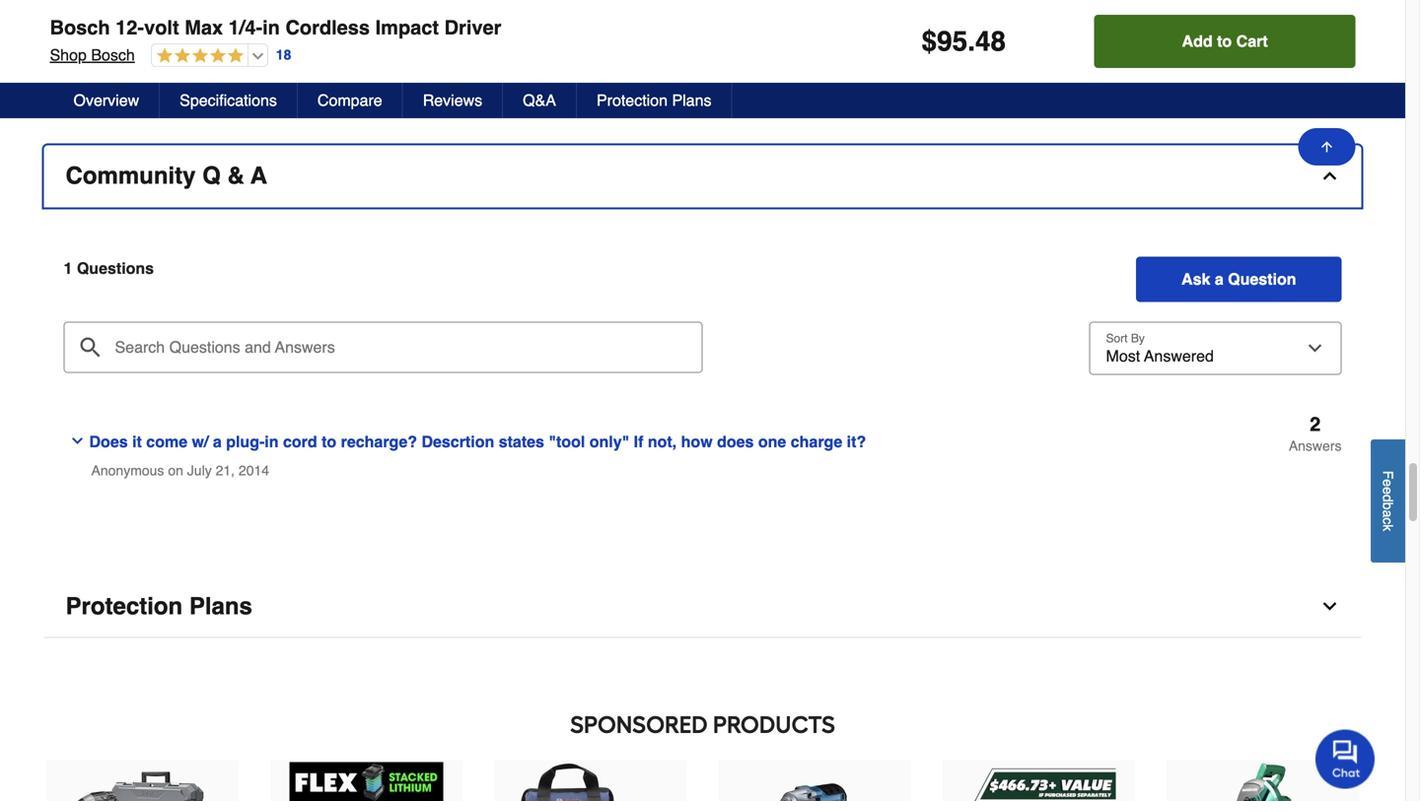 Task type: describe. For each thing, give the bounding box(es) containing it.
q&a
[[523, 91, 556, 109]]

question
[[1228, 270, 1297, 289]]

12-
[[116, 16, 144, 39]]

metabo hpt 10-in single bevel compound corded miter saw image
[[1186, 763, 1341, 802]]

0 vertical spatial bosch
[[50, 16, 110, 39]]

.
[[968, 26, 976, 57]]

driver
[[445, 16, 502, 39]]

q&a button
[[503, 83, 577, 118]]

48
[[976, 26, 1006, 57]]

sponsored
[[570, 711, 708, 740]]

d
[[1381, 495, 1396, 503]]

in inside button
[[265, 433, 279, 451]]

1/4-
[[229, 16, 263, 39]]

1 questions ask a question
[[64, 260, 1297, 289]]

chevron up image
[[1320, 166, 1340, 186]]

shop
[[50, 46, 87, 64]]

overview
[[73, 91, 139, 109]]

specifications
[[180, 91, 277, 109]]

anonymous on july 21, 2014
[[91, 463, 269, 479]]

community q & a button
[[44, 146, 1362, 208]]

flex 24-volt 1/4-in brushless cordless impact driver (1-battery included, charger included and hard case included) image
[[289, 763, 444, 802]]

small screws and such since the 18v is so powerful i te...
[[399, 5, 796, 23]]

small
[[399, 5, 436, 23]]

community
[[66, 162, 196, 190]]

b
[[1381, 503, 1396, 510]]

products
[[713, 711, 835, 740]]

21,
[[216, 463, 235, 479]]

protection for protection plans button to the bottom
[[66, 594, 183, 621]]

how
[[681, 433, 713, 451]]

community q & a
[[66, 162, 267, 190]]

shop bosch
[[50, 46, 135, 64]]

it
[[132, 433, 142, 451]]

plans for protection plans button to the bottom
[[189, 594, 252, 621]]

does
[[89, 433, 128, 451]]

bosch 12-volt max 1/4-in cordless impact driver
[[50, 16, 502, 39]]

a inside the 1 questions ask a question
[[1215, 270, 1224, 289]]

metabo hpt multivolt 4-tool brushless power tool combo kit with soft case (2-batteries included and charger included) image
[[962, 763, 1116, 802]]

protection plans for protection plans button to the bottom
[[66, 594, 252, 621]]

only"
[[590, 433, 630, 451]]

$ 95 . 48
[[922, 26, 1006, 57]]

2 answers element
[[1289, 413, 1342, 454]]

2
[[1310, 413, 1321, 436]]

f
[[1381, 471, 1396, 480]]

it?
[[847, 433, 866, 451]]

18v
[[630, 5, 655, 23]]

Search Questions and Answers text field
[[64, 322, 703, 374]]

$
[[922, 26, 937, 57]]

protection plans for protection plans button to the top
[[597, 91, 712, 109]]

cart
[[1237, 32, 1268, 50]]

and
[[494, 5, 520, 23]]

k
[[1381, 525, 1396, 532]]

specifications button
[[160, 83, 298, 118]]

1 vertical spatial protection plans button
[[44, 577, 1362, 639]]

protection for protection plans button to the top
[[597, 91, 668, 109]]

max
[[185, 16, 223, 39]]

compare
[[318, 91, 382, 109]]

impact
[[375, 16, 439, 39]]

1 vertical spatial bosch
[[91, 46, 135, 64]]

sponsored products
[[570, 711, 835, 740]]

reviews
[[423, 91, 483, 109]]

july
[[187, 463, 212, 479]]



Task type: locate. For each thing, give the bounding box(es) containing it.
chat invite button image
[[1316, 729, 1376, 790]]

answers
[[1289, 439, 1342, 454]]

0 vertical spatial protection plans
[[597, 91, 712, 109]]

to right "cord"
[[322, 433, 337, 451]]

volt
[[144, 16, 179, 39]]

bosch 18-volt 1/2-in keyless brushless cordless drill (1-battery included, charger included and soft bag included) image
[[514, 763, 668, 802]]

so
[[675, 5, 692, 23]]

plans
[[672, 91, 712, 109], [189, 594, 252, 621]]

if
[[634, 433, 644, 451]]

f e e d b a c k button
[[1371, 440, 1406, 563]]

descrtion
[[422, 433, 494, 451]]

1 horizontal spatial to
[[1217, 32, 1232, 50]]

chevron down image
[[70, 434, 85, 449], [1320, 597, 1340, 617]]

ask a question button
[[1136, 257, 1342, 303]]

0 vertical spatial chevron down image
[[70, 434, 85, 449]]

plug-
[[226, 433, 265, 451]]

0 horizontal spatial protection
[[66, 594, 183, 621]]

1 horizontal spatial protection plans
[[597, 91, 712, 109]]

e up b
[[1381, 487, 1396, 495]]

4.8 stars image
[[152, 47, 243, 66]]

te...
[[769, 5, 796, 23]]

e
[[1381, 480, 1396, 487], [1381, 487, 1396, 495]]

f e e d b a c k
[[1381, 471, 1396, 532]]

cord
[[283, 433, 317, 451]]

southdeep products heading
[[44, 706, 1362, 745]]

0 horizontal spatial to
[[322, 433, 337, 451]]

c
[[1381, 518, 1396, 525]]

protection plans
[[597, 91, 712, 109], [66, 594, 252, 621]]

0 horizontal spatial a
[[213, 433, 222, 451]]

18
[[276, 47, 291, 63]]

questions
[[77, 260, 154, 278]]

1 horizontal spatial protection
[[597, 91, 668, 109]]

add
[[1182, 32, 1213, 50]]

0 vertical spatial in
[[263, 16, 280, 39]]

1 vertical spatial in
[[265, 433, 279, 451]]

1 horizontal spatial plans
[[672, 91, 712, 109]]

1 vertical spatial to
[[322, 433, 337, 451]]

flex 24-volt 1/4-in brushless cordless impact driver (2-batteries included, charger included and hard case included) image
[[65, 763, 219, 802]]

powerful
[[696, 5, 756, 23]]

come
[[146, 433, 188, 451]]

2 horizontal spatial a
[[1381, 510, 1396, 518]]

does it come w/ a plug-in cord to recharge? descrtion states "tool only" if not, how does one charge it?
[[89, 433, 866, 451]]

95
[[937, 26, 968, 57]]

1 e from the top
[[1381, 480, 1396, 487]]

1 vertical spatial protection plans
[[66, 594, 252, 621]]

2 e from the top
[[1381, 487, 1396, 495]]

0 horizontal spatial chevron down image
[[70, 434, 85, 449]]

e up d
[[1381, 480, 1396, 487]]

a up k
[[1381, 510, 1396, 518]]

0 vertical spatial protection
[[597, 91, 668, 109]]

to right add
[[1217, 32, 1232, 50]]

"tool
[[549, 433, 585, 451]]

0 horizontal spatial protection plans
[[66, 594, 252, 621]]

to
[[1217, 32, 1232, 50], [322, 433, 337, 451]]

in
[[263, 16, 280, 39], [265, 433, 279, 451]]

does it come w/ a plug-in cord to recharge? descrtion states "tool only" if not, how does one charge it? button
[[64, 415, 1086, 455]]

bosch down the 12-
[[91, 46, 135, 64]]

does
[[717, 433, 754, 451]]

bosch up shop
[[50, 16, 110, 39]]

&
[[227, 162, 244, 190]]

i
[[760, 5, 765, 23]]

not,
[[648, 433, 677, 451]]

screws
[[440, 5, 489, 23]]

charge
[[791, 433, 843, 451]]

1 horizontal spatial a
[[1215, 270, 1224, 289]]

0 vertical spatial protection plans button
[[577, 83, 732, 118]]

compare button
[[298, 83, 403, 118]]

on
[[168, 463, 183, 479]]

bosch 18-volt variable speed brushless 1/2-in square drive cordless impact wrench (bare tool) image
[[738, 763, 892, 802]]

add to cart button
[[1095, 15, 1356, 68]]

0 horizontal spatial plans
[[189, 594, 252, 621]]

a right w/
[[213, 433, 222, 451]]

states
[[499, 433, 544, 451]]

the
[[603, 5, 625, 23]]

such
[[524, 5, 558, 23]]

overview button
[[54, 83, 160, 118]]

recharge?
[[341, 433, 417, 451]]

add to cart
[[1182, 32, 1268, 50]]

q
[[202, 162, 221, 190]]

chevron down image inside protection plans button
[[1320, 597, 1340, 617]]

1 vertical spatial protection
[[66, 594, 183, 621]]

anonymous
[[91, 463, 164, 479]]

protection plans button
[[577, 83, 732, 118], [44, 577, 1362, 639]]

since
[[562, 5, 599, 23]]

a right 'ask'
[[1215, 270, 1224, 289]]

in left "cord"
[[265, 433, 279, 451]]

ask
[[1182, 270, 1211, 289]]

in up "18"
[[263, 16, 280, 39]]

a
[[251, 162, 267, 190]]

protection
[[597, 91, 668, 109], [66, 594, 183, 621]]

arrow up image
[[1319, 139, 1335, 155]]

one
[[758, 433, 787, 451]]

is
[[660, 5, 671, 23]]

a
[[1215, 270, 1224, 289], [213, 433, 222, 451], [1381, 510, 1396, 518]]

1 vertical spatial chevron down image
[[1320, 597, 1340, 617]]

1 vertical spatial plans
[[189, 594, 252, 621]]

0 vertical spatial a
[[1215, 270, 1224, 289]]

plans for protection plans button to the top
[[672, 91, 712, 109]]

bosch
[[50, 16, 110, 39], [91, 46, 135, 64]]

1 vertical spatial a
[[213, 433, 222, 451]]

1 horizontal spatial chevron down image
[[1320, 597, 1340, 617]]

2014
[[239, 463, 269, 479]]

1
[[64, 260, 72, 278]]

w/
[[192, 433, 209, 451]]

0 vertical spatial plans
[[672, 91, 712, 109]]

chevron down image inside does it come w/ a plug-in cord to recharge? descrtion states "tool only" if not, how does one charge it? button
[[70, 434, 85, 449]]

reviews button
[[403, 83, 503, 118]]

0 vertical spatial to
[[1217, 32, 1232, 50]]

2 answers
[[1289, 413, 1342, 454]]

cordless
[[286, 16, 370, 39]]

2 vertical spatial a
[[1381, 510, 1396, 518]]



Task type: vqa. For each thing, say whether or not it's contained in the screenshot.
the Search Questions and Answers text field
yes



